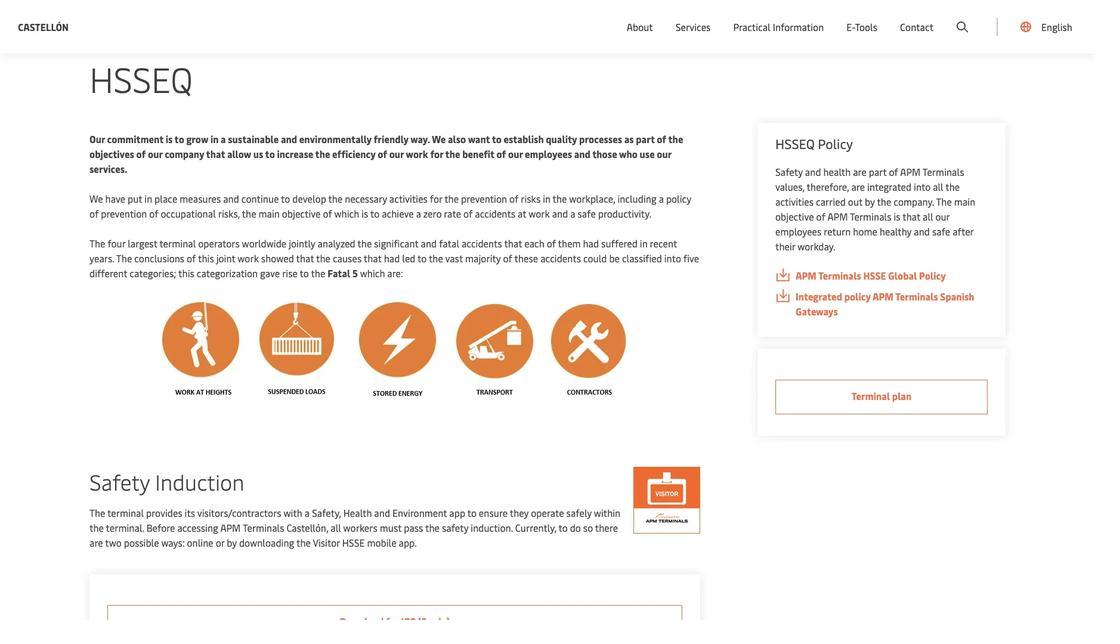 Task type: locate. For each thing, give the bounding box(es) containing it.
online
[[187, 536, 213, 549]]

employees inside our commitment is to grow in a sustainable and environmentally friendly way. we also want to establish quality processes as part of the objectives of our company that allow us to increase the efficiency of our work for the benefit of our employees and those who use our services.
[[525, 147, 572, 160]]

terminal up conclusions
[[159, 237, 196, 250]]

1 horizontal spatial main
[[954, 195, 975, 208]]

way.
[[411, 132, 430, 146]]

that inside our commitment is to grow in a sustainable and environmentally friendly way. we also want to establish quality processes as part of the objectives of our company that allow us to increase the efficiency of our work for the benefit of our employees and those who use our services.
[[206, 147, 225, 160]]

in up classified
[[640, 237, 648, 250]]

of left risks
[[509, 192, 518, 205]]

1 vertical spatial work
[[529, 207, 550, 220]]

for inside we have put in place measures and continue to develop the necessary activities for the prevention of risks in the workplace, including a policy of prevention of occupational risks, the main objective of which is to achieve a zero rate of accidents at work and a safe productivity.
[[430, 192, 442, 205]]

majority
[[465, 252, 501, 265]]

1 vertical spatial we
[[89, 192, 103, 205]]

and inside the four largest terminal operators worldwide jointly analyzed the significant and fatal accidents that each of them had suffered in recent years. the conclusions of this joint work showed that the causes that had led to the vast majority of these accidents could be classified into five different categories; this categorization gave rise to the
[[421, 237, 437, 250]]

into up company.
[[914, 180, 931, 193]]

2 vertical spatial work
[[238, 252, 259, 265]]

part up 'use'
[[636, 132, 655, 146]]

e-
[[847, 20, 855, 33]]

activities down values,
[[775, 195, 814, 208]]

1 horizontal spatial part
[[869, 165, 887, 178]]

apm down visitors/contractors
[[220, 521, 241, 534]]

safety and health are part of apm terminals values, therefore, are integrated into all the activities carried out by the company. the main objective of apm terminals is that all our employees return home healthy and safe after their workday.
[[775, 165, 975, 253]]

0 vertical spatial accidents
[[475, 207, 515, 220]]

objective down develop
[[282, 207, 321, 220]]

have
[[105, 192, 125, 205]]

apm terminals hsse global policy
[[796, 269, 946, 282]]

0 vertical spatial which
[[334, 207, 359, 220]]

that inside safety and health are part of apm terminals values, therefore, are integrated into all the activities carried out by the company. the main objective of apm terminals is that all our employees return home healthy and safe after their workday.
[[903, 210, 920, 223]]

the up two
[[89, 506, 105, 520]]

by
[[865, 195, 875, 208], [227, 536, 237, 549]]

different
[[89, 267, 127, 280]]

the up "causes"
[[357, 237, 372, 250]]

0 horizontal spatial policy
[[666, 192, 691, 205]]

0 horizontal spatial work
[[238, 252, 259, 265]]

2 vertical spatial all
[[331, 521, 341, 534]]

by right out
[[865, 195, 875, 208]]

are up out
[[851, 180, 865, 193]]

after
[[953, 225, 974, 238]]

5
[[352, 267, 358, 280]]

policy
[[818, 135, 853, 153], [919, 269, 946, 282]]

all
[[933, 180, 943, 193], [923, 210, 933, 223], [331, 521, 341, 534]]

by right or
[[227, 536, 237, 549]]

four
[[108, 237, 125, 250]]

0 vertical spatial all
[[933, 180, 943, 193]]

policy inside integrated policy apm terminals spanish gateways
[[844, 290, 871, 303]]

of
[[657, 132, 666, 146], [136, 147, 146, 160], [378, 147, 387, 160], [497, 147, 506, 160], [889, 165, 898, 178], [509, 192, 518, 205], [89, 207, 99, 220], [149, 207, 158, 220], [323, 207, 332, 220], [463, 207, 473, 220], [816, 210, 825, 223], [547, 237, 556, 250], [187, 252, 196, 265], [503, 252, 512, 265]]

all down the safety,
[[331, 521, 341, 534]]

1 vertical spatial into
[[664, 252, 681, 265]]

1 horizontal spatial had
[[583, 237, 599, 250]]

and up them
[[552, 207, 568, 220]]

the inside safety and health are part of apm terminals values, therefore, are integrated into all the activities carried out by the company. the main objective of apm terminals is that all our employees return home healthy and safe after their workday.
[[936, 195, 952, 208]]

all down company.
[[923, 210, 933, 223]]

hsse down workers
[[342, 536, 365, 549]]

we inside we have put in place measures and continue to develop the necessary activities for the prevention of risks in the workplace, including a policy of prevention of occupational risks, the main objective of which is to achieve a zero rate of accidents at work and a safe productivity.
[[89, 192, 103, 205]]

of down friendly
[[378, 147, 387, 160]]

by inside safety and health are part of apm terminals values, therefore, are integrated into all the activities carried out by the company. the main objective of apm terminals is that all our employees return home healthy and safe after their workday.
[[865, 195, 875, 208]]

the left fatal
[[311, 267, 325, 280]]

therefore,
[[807, 180, 849, 193]]

of right each
[[547, 237, 556, 250]]

1 vertical spatial this
[[178, 267, 194, 280]]

is up healthy
[[894, 210, 900, 223]]

1 vertical spatial for
[[430, 192, 442, 205]]

zero
[[423, 207, 442, 220]]

global menu button
[[839, 0, 931, 35]]

1 horizontal spatial terminal
[[159, 237, 196, 250]]

safe left the after
[[932, 225, 950, 238]]

1 horizontal spatial safety
[[775, 165, 803, 178]]

1 vertical spatial hsseq
[[775, 135, 815, 153]]

objectives
[[89, 147, 134, 160]]

1 vertical spatial safety
[[89, 467, 150, 496]]

1 horizontal spatial policy
[[844, 290, 871, 303]]

accidents for these
[[540, 252, 581, 265]]

that down grow
[[206, 147, 225, 160]]

policy up spanish
[[919, 269, 946, 282]]

achieve
[[382, 207, 414, 220]]

the inside the terminal provides its visitors/contractors with a safety, health and environment app to ensure they operate safely within the terminal. before accessing apm terminals castellón, all workers must pass the safety induction. currently, to do so there are two possible ways: online or by downloading the visitor hsse mobile app.
[[89, 506, 105, 520]]

0 horizontal spatial by
[[227, 536, 237, 549]]

part up integrated on the right top
[[869, 165, 887, 178]]

by inside the terminal provides its visitors/contractors with a safety, health and environment app to ensure they operate safely within the terminal. before accessing apm terminals castellón, all workers must pass the safety induction. currently, to do so there are two possible ways: online or by downloading the visitor hsse mobile app.
[[227, 536, 237, 549]]

that up fatal 5 which are:
[[364, 252, 382, 265]]

1 horizontal spatial prevention
[[461, 192, 507, 205]]

0 horizontal spatial hsseq
[[89, 55, 193, 102]]

0 horizontal spatial main
[[259, 207, 280, 220]]

activities
[[389, 192, 428, 205], [775, 195, 814, 208]]

0 horizontal spatial terminal
[[107, 506, 144, 520]]

the right as
[[668, 132, 683, 146]]

global
[[865, 11, 893, 24], [888, 269, 917, 282]]

0 horizontal spatial activities
[[389, 192, 428, 205]]

0 vertical spatial we
[[432, 132, 446, 146]]

1 vertical spatial by
[[227, 536, 237, 549]]

of down 'place'
[[149, 207, 158, 220]]

0 horizontal spatial employees
[[525, 147, 572, 160]]

safety up terminal.
[[89, 467, 150, 496]]

0 vertical spatial by
[[865, 195, 875, 208]]

in
[[210, 132, 219, 146], [145, 192, 152, 205], [543, 192, 551, 205], [640, 237, 648, 250]]

1 horizontal spatial safe
[[932, 225, 950, 238]]

in right grow
[[210, 132, 219, 146]]

english
[[1041, 20, 1072, 33]]

is inside our commitment is to grow in a sustainable and environmentally friendly way. we also want to establish quality processes as part of the objectives of our company that allow us to increase the efficiency of our work for the benefit of our employees and those who use our services.
[[166, 132, 173, 146]]

services.
[[89, 162, 127, 175]]

1 horizontal spatial by
[[865, 195, 875, 208]]

0 vertical spatial employees
[[525, 147, 572, 160]]

1 horizontal spatial we
[[432, 132, 446, 146]]

0 horizontal spatial into
[[664, 252, 681, 265]]

castellón link
[[18, 19, 69, 34]]

safety for safety and health are part of apm terminals values, therefore, are integrated into all the activities carried out by the company. the main objective of apm terminals is that all our employees return home healthy and safe after their workday.
[[775, 165, 803, 178]]

0 horizontal spatial objective
[[282, 207, 321, 220]]

2 vertical spatial accidents
[[540, 252, 581, 265]]

terminals up the home
[[850, 210, 891, 223]]

for up zero
[[430, 192, 442, 205]]

0 horizontal spatial safety
[[89, 467, 150, 496]]

induction
[[155, 467, 244, 496]]

main inside safety and health are part of apm terminals values, therefore, are integrated into all the activities carried out by the company. the main objective of apm terminals is that all our employees return home healthy and safe after their workday.
[[954, 195, 975, 208]]

those
[[592, 147, 617, 160]]

apm up return
[[828, 210, 848, 223]]

we inside our commitment is to grow in a sustainable and environmentally friendly way. we also want to establish quality processes as part of the objectives of our company that allow us to increase the efficiency of our work for the benefit of our employees and those who use our services.
[[432, 132, 446, 146]]

prevention up rate
[[461, 192, 507, 205]]

accessing
[[177, 521, 218, 534]]

the
[[936, 195, 952, 208], [89, 237, 105, 250], [116, 252, 132, 265], [89, 506, 105, 520]]

policy up health at the top right of page
[[818, 135, 853, 153]]

safety
[[775, 165, 803, 178], [89, 467, 150, 496]]

friendly
[[374, 132, 409, 146]]

the four largest terminal operators worldwide jointly analyzed the significant and fatal accidents that each of them had suffered in recent years. the conclusions of this joint work showed that the causes that had led to the vast majority of these accidents could be classified into five different categories; this categorization gave rise to the
[[89, 237, 699, 280]]

to
[[175, 132, 184, 146], [492, 132, 502, 146], [265, 147, 275, 160], [281, 192, 290, 205], [370, 207, 379, 220], [418, 252, 427, 265], [300, 267, 309, 280], [467, 506, 477, 520], [559, 521, 568, 534]]

and inside the terminal provides its visitors/contractors with a safety, health and environment app to ensure they operate safely within the terminal. before accessing apm terminals castellón, all workers must pass the safety induction. currently, to do so there are two possible ways: online or by downloading the visitor hsse mobile app.
[[374, 506, 390, 520]]

allow
[[227, 147, 251, 160]]

policy right including
[[666, 192, 691, 205]]

safety up values,
[[775, 165, 803, 178]]

joint
[[216, 252, 235, 265]]

objective inside we have put in place measures and continue to develop the necessary activities for the prevention of risks in the workplace, including a policy of prevention of occupational risks, the main objective of which is to achieve a zero rate of accidents at work and a safe productivity.
[[282, 207, 321, 220]]

0 horizontal spatial prevention
[[101, 207, 147, 220]]

0 vertical spatial into
[[914, 180, 931, 193]]

2 horizontal spatial is
[[894, 210, 900, 223]]

environment
[[392, 506, 447, 520]]

accidents inside we have put in place measures and continue to develop the necessary activities for the prevention of risks in the workplace, including a policy of prevention of occupational risks, the main objective of which is to achieve a zero rate of accidents at work and a safe productivity.
[[475, 207, 515, 220]]

e-tools button
[[847, 0, 877, 54]]

the terminal provides its visitors/contractors with a safety, health and environment app to ensure they operate safely within the terminal. before accessing apm terminals castellón, all workers must pass the safety induction. currently, to do so there are two possible ways: online or by downloading the visitor hsse mobile app.
[[89, 506, 620, 549]]

that down company.
[[903, 210, 920, 223]]

a right including
[[659, 192, 664, 205]]

1 vertical spatial terminal
[[107, 506, 144, 520]]

hsse up integrated policy apm terminals spanish gateways link
[[863, 269, 886, 282]]

efficiency
[[332, 147, 376, 160]]

of right benefit
[[497, 147, 506, 160]]

our inside safety and health are part of apm terminals values, therefore, are integrated into all the activities carried out by the company. the main objective of apm terminals is that all our employees return home healthy and safe after their workday.
[[935, 210, 950, 223]]

terminal plan link
[[775, 380, 988, 415]]

operate
[[531, 506, 564, 520]]

employees up their
[[775, 225, 822, 238]]

employees inside safety and health are part of apm terminals values, therefore, are integrated into all the activities carried out by the company. the main objective of apm terminals is that all our employees return home healthy and safe after their workday.
[[775, 225, 822, 238]]

1 vertical spatial hsse
[[342, 536, 365, 549]]

and up must
[[374, 506, 390, 520]]

terminal
[[159, 237, 196, 250], [107, 506, 144, 520]]

0 horizontal spatial this
[[178, 267, 194, 280]]

policy
[[666, 192, 691, 205], [844, 290, 871, 303]]

1 horizontal spatial policy
[[919, 269, 946, 282]]

0 vertical spatial work
[[406, 147, 428, 160]]

they
[[510, 506, 529, 520]]

practical
[[733, 20, 770, 33]]

hsseq for hsseq
[[89, 55, 193, 102]]

1 vertical spatial part
[[869, 165, 887, 178]]

operators
[[198, 237, 240, 250]]

company
[[165, 147, 204, 160]]

account
[[1037, 11, 1072, 24]]

1 horizontal spatial is
[[362, 207, 368, 220]]

and up risks,
[[223, 192, 239, 205]]

policy inside apm terminals hsse global policy link
[[919, 269, 946, 282]]

work inside the four largest terminal operators worldwide jointly analyzed the significant and fatal accidents that each of them had suffered in recent years. the conclusions of this joint work showed that the causes that had led to the vast majority of these accidents could be classified into five different categories; this categorization gave rise to the
[[238, 252, 259, 265]]

1 horizontal spatial objective
[[775, 210, 814, 223]]

accidents for of
[[475, 207, 515, 220]]

is up company
[[166, 132, 173, 146]]

accidents left at at the left of page
[[475, 207, 515, 220]]

a right grow
[[221, 132, 226, 146]]

which inside we have put in place measures and continue to develop the necessary activities for the prevention of risks in the workplace, including a policy of prevention of occupational risks, the main objective of which is to achieve a zero rate of accidents at work and a safe productivity.
[[334, 207, 359, 220]]

work down "way."
[[406, 147, 428, 160]]

and left "fatal"
[[421, 237, 437, 250]]

in right 'put'
[[145, 192, 152, 205]]

0 horizontal spatial hsse
[[342, 536, 365, 549]]

activities inside safety and health are part of apm terminals values, therefore, are integrated into all the activities carried out by the company. the main objective of apm terminals is that all our employees return home healthy and safe after their workday.
[[775, 195, 814, 208]]

1 vertical spatial all
[[923, 210, 933, 223]]

are left two
[[89, 536, 103, 549]]

work
[[406, 147, 428, 160], [529, 207, 550, 220], [238, 252, 259, 265]]

0 vertical spatial policy
[[818, 135, 853, 153]]

2 vertical spatial are
[[89, 536, 103, 549]]

activities inside we have put in place measures and continue to develop the necessary activities for the prevention of risks in the workplace, including a policy of prevention of occupational risks, the main objective of which is to achieve a zero rate of accidents at work and a safe productivity.
[[389, 192, 428, 205]]

1 vertical spatial prevention
[[101, 207, 147, 220]]

significant
[[374, 237, 418, 250]]

which right 5
[[360, 267, 385, 280]]

safety,
[[312, 506, 341, 520]]

0 vertical spatial hsse
[[863, 269, 886, 282]]

0 horizontal spatial had
[[384, 252, 400, 265]]

part
[[636, 132, 655, 146], [869, 165, 887, 178]]

the down also
[[445, 147, 460, 160]]

0 vertical spatial safety
[[775, 165, 803, 178]]

work right at at the left of page
[[529, 207, 550, 220]]

for left benefit
[[430, 147, 443, 160]]

our
[[148, 147, 163, 160], [389, 147, 404, 160], [508, 147, 523, 160], [657, 147, 672, 160], [935, 210, 950, 223]]

the left the "vast" at the left top
[[429, 252, 443, 265]]

english button
[[1021, 0, 1072, 54]]

risks
[[521, 192, 541, 205]]

also
[[448, 132, 466, 146]]

1 vertical spatial which
[[360, 267, 385, 280]]

1 vertical spatial safe
[[932, 225, 950, 238]]

for inside our commitment is to grow in a sustainable and environmentally friendly way. we also want to establish quality processes as part of the objectives of our company that allow us to increase the efficiency of our work for the benefit of our employees and those who use our services.
[[430, 147, 443, 160]]

or
[[216, 536, 224, 549]]

main up the after
[[954, 195, 975, 208]]

1 horizontal spatial into
[[914, 180, 931, 193]]

2 horizontal spatial work
[[529, 207, 550, 220]]

all up company.
[[933, 180, 943, 193]]

terminals up downloading on the left of page
[[243, 521, 284, 534]]

pass
[[404, 521, 423, 534]]

1 vertical spatial policy
[[844, 290, 871, 303]]

of right rate
[[463, 207, 473, 220]]

0 horizontal spatial safe
[[578, 207, 596, 220]]

0 vertical spatial prevention
[[461, 192, 507, 205]]

hsse
[[863, 269, 886, 282], [342, 536, 365, 549]]

them
[[558, 237, 581, 250]]

in right risks
[[543, 192, 551, 205]]

0 horizontal spatial part
[[636, 132, 655, 146]]

0 vertical spatial policy
[[666, 192, 691, 205]]

0 horizontal spatial we
[[89, 192, 103, 205]]

the right company.
[[936, 195, 952, 208]]

of right as
[[657, 132, 666, 146]]

0 vertical spatial for
[[430, 147, 443, 160]]

1 vertical spatial policy
[[919, 269, 946, 282]]

analyzed
[[318, 237, 355, 250]]

apm down apm terminals hsse global policy link
[[873, 290, 893, 303]]

objective down values,
[[775, 210, 814, 223]]

terminal.
[[106, 521, 144, 534]]

0 horizontal spatial policy
[[818, 135, 853, 153]]

safety inside safety and health are part of apm terminals values, therefore, are integrated into all the activities carried out by the company. the main objective of apm terminals is that all our employees return home healthy and safe after their workday.
[[775, 165, 803, 178]]

are right health at the top right of page
[[853, 165, 867, 178]]

of down carried
[[816, 210, 825, 223]]

terminal inside the terminal provides its visitors/contractors with a safety, health and environment app to ensure they operate safely within the terminal. before accessing apm terminals castellón, all workers must pass the safety induction. currently, to do so there are two possible ways: online or by downloading the visitor hsse mobile app.
[[107, 506, 144, 520]]

1 vertical spatial employees
[[775, 225, 822, 238]]

0 horizontal spatial is
[[166, 132, 173, 146]]

could
[[583, 252, 607, 265]]

1 horizontal spatial employees
[[775, 225, 822, 238]]

accidents up 'majority'
[[462, 237, 502, 250]]

0 vertical spatial hsseq
[[89, 55, 193, 102]]

five
[[683, 252, 699, 265]]

0 vertical spatial terminal
[[159, 237, 196, 250]]

are
[[853, 165, 867, 178], [851, 180, 865, 193], [89, 536, 103, 549]]

1 horizontal spatial activities
[[775, 195, 814, 208]]

largest
[[128, 237, 157, 250]]

induction.
[[471, 521, 513, 534]]

gave
[[260, 267, 280, 280]]

0 horizontal spatial which
[[334, 207, 359, 220]]

rise
[[282, 267, 298, 280]]

this down operators
[[198, 252, 214, 265]]

terminal up terminal.
[[107, 506, 144, 520]]

of down commitment
[[136, 147, 146, 160]]

0 vertical spatial global
[[865, 11, 893, 24]]

into inside the four largest terminal operators worldwide jointly analyzed the significant and fatal accidents that each of them had suffered in recent years. the conclusions of this joint work showed that the causes that had led to the vast majority of these accidents could be classified into five different categories; this categorization gave rise to the
[[664, 252, 681, 265]]

increase
[[277, 147, 313, 160]]

to right led
[[418, 252, 427, 265]]

of left these on the left top of page
[[503, 252, 512, 265]]

1 vertical spatial had
[[384, 252, 400, 265]]

0 vertical spatial this
[[198, 252, 214, 265]]

we left have
[[89, 192, 103, 205]]

is down necessary
[[362, 207, 368, 220]]

the down four
[[116, 252, 132, 265]]

1 horizontal spatial hsseq
[[775, 135, 815, 153]]

hsseq for hsseq policy
[[775, 135, 815, 153]]

0 vertical spatial safe
[[578, 207, 596, 220]]

0 vertical spatial part
[[636, 132, 655, 146]]

1 horizontal spatial work
[[406, 147, 428, 160]]

a right with
[[305, 506, 310, 520]]

the down continue
[[242, 207, 256, 220]]

workers
[[343, 521, 377, 534]]

apm inside the terminal provides its visitors/contractors with a safety, health and environment app to ensure they operate safely within the terminal. before accessing apm terminals castellón, all workers must pass the safety induction. currently, to do so there are two possible ways: online or by downloading the visitor hsse mobile app.
[[220, 521, 241, 534]]

do
[[570, 521, 581, 534]]

we
[[432, 132, 446, 146], [89, 192, 103, 205]]



Task type: vqa. For each thing, say whether or not it's contained in the screenshot.
1st the drivers
no



Task type: describe. For each thing, give the bounding box(es) containing it.
fatal five image
[[160, 296, 629, 404]]

categorization
[[197, 267, 258, 280]]

location
[[790, 11, 827, 24]]

tools
[[855, 20, 877, 33]]

the down the environmentally
[[315, 147, 330, 160]]

that down jointly in the top of the page
[[296, 252, 314, 265]]

return
[[824, 225, 851, 238]]

commitment
[[107, 132, 163, 146]]

showed
[[261, 252, 294, 265]]

about
[[627, 20, 653, 33]]

before
[[147, 521, 175, 534]]

part inside safety and health are part of apm terminals values, therefore, are integrated into all the activities carried out by the company. the main objective of apm terminals is that all our employees return home healthy and safe after their workday.
[[869, 165, 887, 178]]

to right "app"
[[467, 506, 477, 520]]

the down castellón,
[[296, 536, 311, 549]]

classified
[[622, 252, 662, 265]]

there
[[595, 521, 618, 534]]

safe inside we have put in place measures and continue to develop the necessary activities for the prevention of risks in the workplace, including a policy of prevention of occupational risks, the main objective of which is to achieve a zero rate of accidents at work and a safe productivity.
[[578, 207, 596, 220]]

a left zero
[[416, 207, 421, 220]]

apm inside integrated policy apm terminals spanish gateways
[[873, 290, 893, 303]]

want
[[468, 132, 490, 146]]

all inside the terminal provides its visitors/contractors with a safety, health and environment app to ensure they operate safely within the terminal. before accessing apm terminals castellón, all workers must pass the safety induction. currently, to do so there are two possible ways: online or by downloading the visitor hsse mobile app.
[[331, 521, 341, 534]]

safety for safety induction
[[89, 467, 150, 496]]

categories;
[[130, 267, 176, 280]]

objective inside safety and health are part of apm terminals values, therefore, are integrated into all the activities carried out by the company. the main objective of apm terminals is that all our employees return home healthy and safe after their workday.
[[775, 210, 814, 223]]

plan
[[892, 389, 912, 403]]

practical information button
[[733, 0, 824, 54]]

integrated policy apm terminals spanish gateways
[[796, 290, 974, 318]]

main inside we have put in place measures and continue to develop the necessary activities for the prevention of risks in the workplace, including a policy of prevention of occupational risks, the main objective of which is to achieve a zero rate of accidents at work and a safe productivity.
[[259, 207, 280, 220]]

global inside button
[[865, 11, 893, 24]]

a inside the terminal provides its visitors/contractors with a safety, health and environment app to ensure they operate safely within the terminal. before accessing apm terminals castellón, all workers must pass the safety induction. currently, to do so there are two possible ways: online or by downloading the visitor hsse mobile app.
[[305, 506, 310, 520]]

out
[[848, 195, 863, 208]]

to right us
[[265, 147, 275, 160]]

login / create account
[[976, 11, 1072, 24]]

/
[[1001, 11, 1005, 24]]

and left those in the top of the page
[[574, 147, 590, 160]]

two
[[105, 536, 122, 549]]

terminals inside the terminal provides its visitors/contractors with a safety, health and environment app to ensure they operate safely within the terminal. before accessing apm terminals castellón, all workers must pass the safety induction. currently, to do so there are two possible ways: online or by downloading the visitor hsse mobile app.
[[243, 521, 284, 534]]

the down "analyzed"
[[316, 252, 330, 265]]

with
[[284, 506, 302, 520]]

login / create account link
[[954, 0, 1072, 35]]

to up company
[[175, 132, 184, 146]]

the left terminal.
[[89, 521, 104, 534]]

terminal inside the four largest terminal operators worldwide jointly analyzed the significant and fatal accidents that each of them had suffered in recent years. the conclusions of this joint work showed that the causes that had led to the vast majority of these accidents could be classified into five different categories; this categorization gave rise to the
[[159, 237, 196, 250]]

the right pass
[[425, 521, 440, 534]]

the up the after
[[946, 180, 960, 193]]

and right healthy
[[914, 225, 930, 238]]

risks,
[[218, 207, 240, 220]]

terminals inside integrated policy apm terminals spanish gateways
[[895, 290, 938, 303]]

is inside we have put in place measures and continue to develop the necessary activities for the prevention of risks in the workplace, including a policy of prevention of occupational risks, the main objective of which is to achieve a zero rate of accidents at work and a safe productivity.
[[362, 207, 368, 220]]

1 horizontal spatial which
[[360, 267, 385, 280]]

the up the years.
[[89, 237, 105, 250]]

1 horizontal spatial hsse
[[863, 269, 886, 282]]

within
[[594, 506, 620, 520]]

of right conclusions
[[187, 252, 196, 265]]

apm terminals visitor image
[[633, 467, 700, 534]]

quality
[[546, 132, 577, 146]]

values,
[[775, 180, 805, 193]]

are:
[[387, 267, 403, 280]]

home
[[853, 225, 877, 238]]

necessary
[[345, 192, 387, 205]]

use
[[640, 147, 655, 160]]

integrated policy apm terminals spanish gateways link
[[775, 289, 988, 319]]

terminals up company.
[[923, 165, 964, 178]]

contact
[[900, 20, 933, 33]]

integrated
[[796, 290, 842, 303]]

at
[[518, 207, 526, 220]]

so
[[583, 521, 593, 534]]

these
[[514, 252, 538, 265]]

1 horizontal spatial this
[[198, 252, 214, 265]]

who
[[619, 147, 638, 160]]

workplace,
[[569, 192, 615, 205]]

and up therefore,
[[805, 165, 821, 178]]

company.
[[894, 195, 934, 208]]

apm terminals hsse global policy link
[[775, 268, 988, 283]]

sustainable
[[228, 132, 279, 146]]

processes
[[579, 132, 622, 146]]

put
[[128, 192, 142, 205]]

spanish
[[940, 290, 974, 303]]

the down integrated on the right top
[[877, 195, 891, 208]]

including
[[618, 192, 657, 205]]

health
[[343, 506, 372, 520]]

app
[[449, 506, 465, 520]]

castellón,
[[287, 521, 328, 534]]

to left do
[[559, 521, 568, 534]]

policy inside we have put in place measures and continue to develop the necessary activities for the prevention of risks in the workplace, including a policy of prevention of occupational risks, the main objective of which is to achieve a zero rate of accidents at work and a safe productivity.
[[666, 192, 691, 205]]

place
[[155, 192, 177, 205]]

work inside our commitment is to grow in a sustainable and environmentally friendly way. we also want to establish quality processes as part of the objectives of our company that allow us to increase the efficiency of our work for the benefit of our employees and those who use our services.
[[406, 147, 428, 160]]

in inside the four largest terminal operators worldwide jointly analyzed the significant and fatal accidents that each of them had suffered in recent years. the conclusions of this joint work showed that the causes that had led to the vast majority of these accidents could be classified into five different categories; this categorization gave rise to the
[[640, 237, 648, 250]]

rate
[[444, 207, 461, 220]]

and up the increase
[[281, 132, 297, 146]]

castellón
[[18, 20, 69, 33]]

safe inside safety and health are part of apm terminals values, therefore, are integrated into all the activities carried out by the company. the main objective of apm terminals is that all our employees return home healthy and safe after their workday.
[[932, 225, 950, 238]]

safety
[[442, 521, 468, 534]]

our
[[89, 132, 105, 146]]

switch location button
[[740, 11, 827, 24]]

a down workplace,
[[570, 207, 575, 220]]

of up the years.
[[89, 207, 99, 220]]

apm up integrated on the right top
[[900, 165, 921, 178]]

suffered
[[601, 237, 638, 250]]

1 vertical spatial global
[[888, 269, 917, 282]]

provides
[[146, 506, 182, 520]]

are inside the terminal provides its visitors/contractors with a safety, health and environment app to ensure they operate safely within the terminal. before accessing apm terminals castellón, all workers must pass the safety induction. currently, to do so there are two possible ways: online or by downloading the visitor hsse mobile app.
[[89, 536, 103, 549]]

1 vertical spatial accidents
[[462, 237, 502, 250]]

our commitment is to grow in a sustainable and environmentally friendly way. we also want to establish quality processes as part of the objectives of our company that allow us to increase the efficiency of our work for the benefit of our employees and those who use our services.
[[89, 132, 683, 175]]

we have put in place measures and continue to develop the necessary activities for the prevention of risks in the workplace, including a policy of prevention of occupational risks, the main objective of which is to achieve a zero rate of accidents at work and a safe productivity.
[[89, 192, 691, 220]]

benefit
[[462, 147, 494, 160]]

downloading
[[239, 536, 294, 549]]

occupational
[[161, 207, 216, 220]]

of down develop
[[323, 207, 332, 220]]

establish
[[504, 132, 544, 146]]

visitors/contractors
[[197, 506, 281, 520]]

currently,
[[515, 521, 556, 534]]

to right rise
[[300, 267, 309, 280]]

hsseq policy
[[775, 135, 853, 153]]

0 vertical spatial had
[[583, 237, 599, 250]]

productivity.
[[598, 207, 651, 220]]

carried
[[816, 195, 846, 208]]

about button
[[627, 0, 653, 54]]

is inside safety and health are part of apm terminals values, therefore, are integrated into all the activities carried out by the company. the main objective of apm terminals is that all our employees return home healthy and safe after their workday.
[[894, 210, 900, 223]]

ways:
[[161, 536, 185, 549]]

safely
[[566, 506, 592, 520]]

hsse inside the terminal provides its visitors/contractors with a safety, health and environment app to ensure they operate safely within the terminal. before accessing apm terminals castellón, all workers must pass the safety induction. currently, to do so there are two possible ways: online or by downloading the visitor hsse mobile app.
[[342, 536, 365, 549]]

that up these on the left top of page
[[504, 237, 522, 250]]

us
[[253, 147, 263, 160]]

a inside our commitment is to grow in a sustainable and environmentally friendly way. we also want to establish quality processes as part of the objectives of our company that allow us to increase the efficiency of our work for the benefit of our employees and those who use our services.
[[221, 132, 226, 146]]

e-tools
[[847, 20, 877, 33]]

apm up integrated
[[796, 269, 817, 282]]

to left develop
[[281, 192, 290, 205]]

0 vertical spatial are
[[853, 165, 867, 178]]

terminals up integrated
[[818, 269, 861, 282]]

conclusions
[[134, 252, 184, 265]]

part inside our commitment is to grow in a sustainable and environmentally friendly way. we also want to establish quality processes as part of the objectives of our company that allow us to increase the efficiency of our work for the benefit of our employees and those who use our services.
[[636, 132, 655, 146]]

to right the want
[[492, 132, 502, 146]]

terminal
[[852, 389, 890, 403]]

fatal 5 which are:
[[328, 267, 403, 280]]

each
[[524, 237, 544, 250]]

in inside our commitment is to grow in a sustainable and environmentally friendly way. we also want to establish quality processes as part of the objectives of our company that allow us to increase the efficiency of our work for the benefit of our employees and those who use our services.
[[210, 132, 219, 146]]

1 vertical spatial are
[[851, 180, 865, 193]]

the up rate
[[444, 192, 459, 205]]

work inside we have put in place measures and continue to develop the necessary activities for the prevention of risks in the workplace, including a policy of prevention of occupational risks, the main objective of which is to achieve a zero rate of accidents at work and a safe productivity.
[[529, 207, 550, 220]]

terminal plan
[[852, 389, 912, 403]]

to down necessary
[[370, 207, 379, 220]]

the right risks
[[553, 192, 567, 205]]

its
[[185, 506, 195, 520]]

of up integrated on the right top
[[889, 165, 898, 178]]

measures
[[180, 192, 221, 205]]

the right develop
[[328, 192, 343, 205]]

fatal
[[439, 237, 459, 250]]

into inside safety and health are part of apm terminals values, therefore, are integrated into all the activities carried out by the company. the main objective of apm terminals is that all our employees return home healthy and safe after their workday.
[[914, 180, 931, 193]]



